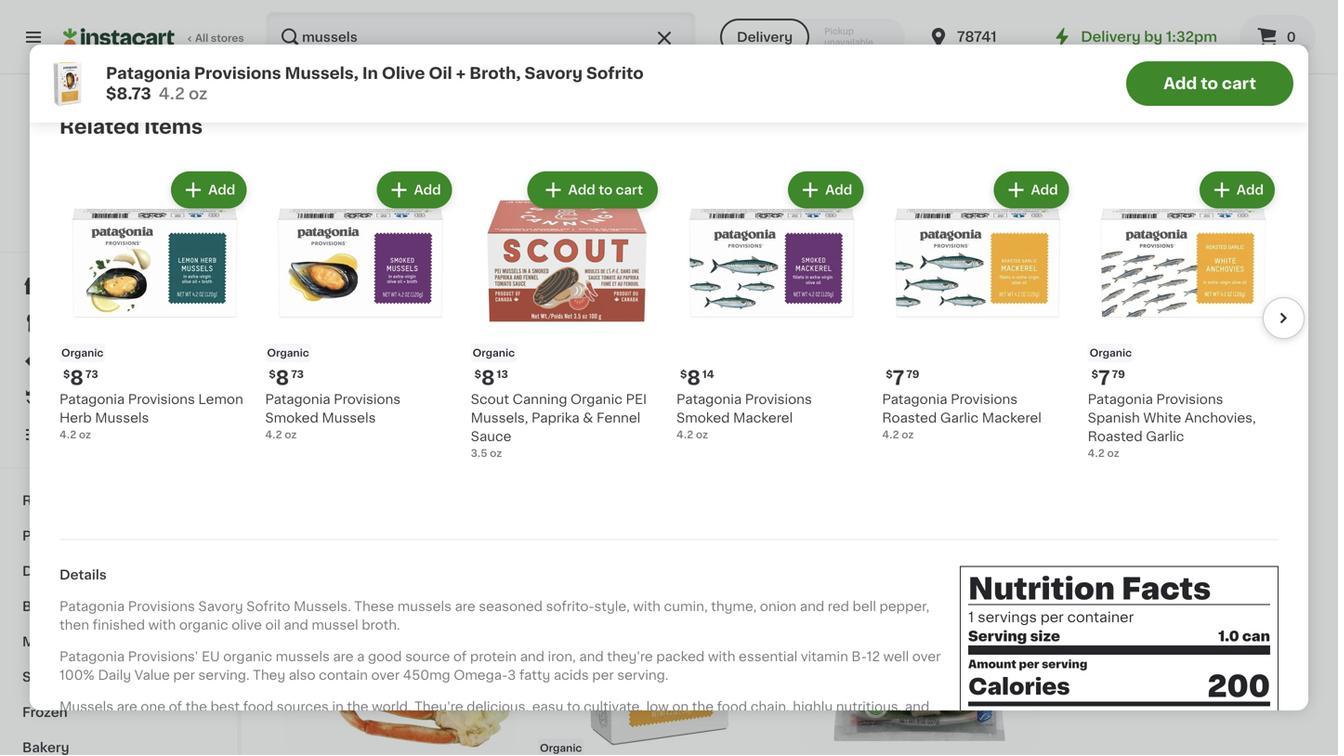 Task type: vqa. For each thing, say whether or not it's contained in the screenshot.


Task type: describe. For each thing, give the bounding box(es) containing it.
patagonia inside patagonia provisions mussels, in olive oil + broth, savory sofrito
[[798, 431, 863, 444]]

add for patagonia provisions lemon herb mussels
[[208, 184, 236, 197]]

add button for patagonia provisions spanish white anchovies, roasted garlic
[[1202, 173, 1274, 207]]

a
[[357, 651, 365, 664]]

lists link
[[11, 417, 226, 454]]

and up fatty
[[520, 651, 545, 664]]

1 food from the left
[[243, 701, 273, 714]]

onion
[[760, 601, 797, 614]]

they're
[[415, 701, 464, 714]]

7 for patagonia provisions spanish white anchovies, roasted garlic
[[1099, 368, 1111, 388]]

delivery for delivery by 1:32pm
[[1081, 30, 1141, 44]]

and right nutritious,
[[905, 701, 930, 714]]

roasted inside the patagonia provisions roasted garlic mackerel 4.2 oz
[[883, 412, 937, 425]]

meat
[[22, 636, 57, 649]]

contain
[[319, 670, 368, 683]]

buy it again
[[52, 391, 131, 404]]

oil for patagonia provisions mussels, in olive oil + broth, savory sofrito
[[834, 450, 852, 463]]

2 food from the left
[[717, 701, 748, 714]]

central for central market
[[69, 185, 118, 198]]

acids
[[554, 670, 589, 683]]

sauce
[[471, 430, 512, 443]]

oz inside "patagonia provisions lemon herb mussels 4.2 oz"
[[79, 430, 91, 440]]

anchovies, inside item carousel region
[[1185, 412, 1257, 425]]

essential
[[739, 651, 798, 664]]

organic inside button
[[540, 744, 582, 754]]

oz inside patagonia provisions mussels, in olive oil + broth, savory sofrito $8.73 4.2 oz
[[189, 86, 208, 102]]

lemon inside 'patagonia provisions lemon olive spanish white anchovies'
[[816, 6, 861, 19]]

oil for patagonia provisions mussels, in olive oil + broth, savory sofrito $8.73 4.2 oz
[[429, 66, 452, 81]]

to inside item carousel region
[[599, 184, 613, 197]]

2 horizontal spatial to
[[1201, 76, 1219, 92]]

98
[[1083, 33, 1097, 43]]

these
[[355, 601, 394, 614]]

2 4.2 oz from the left
[[265, 43, 297, 53]]

store
[[803, 12, 827, 21]]

provisions inside 'patagonia provisions lemon olive spanish white anchovies'
[[745, 6, 812, 19]]

organic inside patagonia provisions savory sofrito mussels. these mussels are seasoned sofrito-style, with cumin, thyme, onion and red bell pepper, then finished with organic olive oil and mussel broth.
[[179, 619, 228, 632]]

patagonia inside the patagonia provisions roasted garlic mackerel 4.2 oz
[[883, 393, 948, 406]]

patagonia provisions mussels, in olive oil + broth, savory sofrito
[[798, 431, 1009, 463]]

one
[[141, 701, 165, 714]]

in for patagonia provisions mussels, in olive oil + broth, savory sofrito $8.73 4.2 oz
[[362, 66, 378, 81]]

mussels.
[[294, 601, 351, 614]]

2 patagonia provisions smoked mussels from the top
[[279, 431, 471, 463]]

candy
[[88, 671, 132, 684]]

sofrito for patagonia provisions mussels, in olive oil + broth, savory sofrito $8.73 4.2 oz
[[587, 66, 644, 81]]

provisions'
[[128, 651, 198, 664]]

broth, for patagonia provisions mussels, in olive oil + broth, savory sofrito
[[867, 450, 906, 463]]

well
[[884, 651, 909, 664]]

patagonia provisions' eu organic mussels are a good source of protein and iron, and they're packed with essential vitamin b-12  well over 100% daily value per serving. they also contain over 450mg omega-3 fatty acids per serving.
[[60, 651, 941, 683]]

1 horizontal spatial add to cart
[[1164, 76, 1257, 92]]

central for central market fresh sea scallops
[[1057, 431, 1105, 444]]

mussels, for patagonia provisions mussels, in olive oil + broth, savory sofrito
[[937, 431, 994, 444]]

add button for patagonia provisions lemon herb mussels
[[173, 173, 245, 207]]

6
[[1068, 32, 1081, 51]]

0 vertical spatial patagonia provisions spanish white anchovies, roasted garlic 4.2 oz
[[471, 6, 639, 72]]

per up calories
[[1019, 660, 1040, 670]]

0
[[1287, 31, 1297, 44]]

balkan bites spinach & cheese burek pies
[[883, 25, 1033, 57]]

0 horizontal spatial over
[[371, 670, 400, 683]]

& inside balkan bites spinach & cheese burek pies
[[1022, 25, 1033, 38]]

smoked inside patagonia provisions smoked mussels 4.2 oz
[[265, 412, 319, 425]]

and up acids
[[579, 651, 604, 664]]

sofrito for patagonia provisions mussels, in olive oil + broth, savory sofrito
[[958, 450, 1001, 463]]

nutritious,
[[836, 701, 902, 714]]

200
[[1208, 672, 1271, 702]]

where
[[422, 720, 462, 733]]

garlic inside the patagonia provisions roasted garlic mackerel 4.2 oz
[[941, 412, 979, 425]]

can
[[1243, 630, 1271, 644]]

in for patagonia provisions mussels, in olive oil + broth, savory sofrito
[[997, 431, 1009, 444]]

paprika
[[532, 412, 580, 425]]

1 vertical spatial with
[[148, 619, 176, 632]]

deals
[[52, 354, 90, 367]]

mackerel inside the patagonia provisions roasted garlic mackerel 4.2 oz
[[982, 412, 1042, 425]]

79 for patagonia provisions spanish white anchovies, roasted garlic
[[1113, 369, 1126, 380]]

product group containing organic
[[538, 510, 783, 756]]

4.2 inside patagonia provisions smoked mackerel 4.2 oz
[[677, 430, 694, 440]]

of inside mussels are one of the best food sources in the world. they're delicious, easy to cultivate, low on the food chain, highly nutritious, and actually improve water quality and aquatic ecosystems where they grow.
[[169, 701, 182, 714]]

good
[[368, 651, 402, 664]]

pei
[[626, 393, 647, 406]]

balkan
[[883, 25, 926, 38]]

world.
[[372, 701, 411, 714]]

patagonia provisions savory sofrito mussels. these mussels are seasoned sofrito-style, with cumin, thyme, onion and red bell pepper, then finished with organic olive oil and mussel broth.
[[60, 601, 930, 632]]

policy
[[130, 207, 163, 217]]

2 the from the left
[[347, 701, 369, 714]]

4.2 inside the patagonia provisions roasted garlic mackerel 4.2 oz
[[883, 430, 900, 440]]

0 vertical spatial add to cart button
[[1127, 61, 1294, 106]]

& for seafood
[[60, 636, 71, 649]]

olive
[[232, 619, 262, 632]]

per down provisions'
[[173, 670, 195, 683]]

add button for patagonia provisions smoked mussels
[[379, 173, 451, 207]]

burek
[[936, 44, 974, 57]]

b-
[[852, 651, 867, 664]]

1 patagonia provisions smoked mussels from the top
[[279, 56, 471, 88]]

details
[[60, 569, 107, 582]]

highly
[[793, 701, 833, 714]]

by
[[1145, 30, 1163, 44]]

cheese
[[883, 44, 933, 57]]

1 horizontal spatial with
[[633, 601, 661, 614]]

olive for patagonia provisions mussels, in olive oil + broth, savory sofrito $8.73 4.2 oz
[[382, 66, 425, 81]]

they
[[253, 670, 286, 683]]

% daily value*
[[1191, 711, 1271, 721]]

protein
[[470, 651, 517, 664]]

fatty
[[520, 670, 551, 683]]

oz inside patagonia provisions smoked mussels 4.2 oz
[[285, 430, 297, 440]]

patagonia provisions spanish white anchovies, roasted garlic 4.2 oz inside item carousel region
[[1088, 393, 1257, 459]]

spinach
[[966, 25, 1019, 38]]

4.2 inside patagonia provisions smoked mussels 4.2 oz
[[265, 430, 282, 440]]

serving
[[969, 630, 1028, 644]]

of inside patagonia provisions' eu organic mussels are a good source of protein and iron, and they're packed with essential vitamin b-12  well over 100% daily value per serving. they also contain over 450mg omega-3 fatty acids per serving.
[[454, 651, 467, 664]]

0 vertical spatial garlic
[[529, 44, 568, 57]]

source
[[405, 651, 450, 664]]

service type group
[[720, 19, 905, 56]]

central market fresh sea scallops
[[1057, 431, 1280, 444]]

78741
[[958, 30, 997, 44]]

450mg
[[403, 670, 451, 683]]

2 horizontal spatial roasted
[[1088, 430, 1143, 443]]

view pricing policy link
[[63, 205, 174, 219]]

ecosystems
[[338, 720, 419, 733]]

mussels inside patagonia provisions' eu organic mussels are a good source of protein and iron, and they're packed with essential vitamin b-12  well over 100% daily value per serving. they also contain over 450mg omega-3 fatty acids per serving.
[[276, 651, 330, 664]]

add for patagonia provisions spanish white anchovies, roasted garlic
[[1237, 184, 1264, 197]]

patagonia provisions lemon olive spanish white anchovies button
[[677, 0, 868, 59]]

1:32pm
[[1167, 30, 1218, 44]]

patagonia provisions roasted garlic mackerel 4.2 oz
[[883, 393, 1042, 440]]

2 vertical spatial herb
[[725, 431, 758, 444]]

scallops
[[1224, 431, 1280, 444]]

0 vertical spatial cart
[[1222, 76, 1257, 92]]

eu
[[202, 651, 220, 664]]

0 horizontal spatial roasted
[[471, 44, 526, 57]]

scout
[[471, 393, 510, 406]]

mussels inside patagonia provisions savory sofrito mussels. these mussels are seasoned sofrito-style, with cumin, thyme, onion and red bell pepper, then finished with organic olive oil and mussel broth.
[[398, 601, 452, 614]]

items
[[144, 117, 203, 137]]

meat & seafood link
[[11, 625, 226, 660]]

1 vertical spatial daily
[[1203, 711, 1232, 721]]

easy
[[532, 701, 564, 714]]

central market link
[[69, 97, 169, 201]]

100% inside patagonia provisions' eu organic mussels are a good source of protein and iron, and they're packed with essential vitamin b-12  well over 100% daily value per serving. they also contain over 450mg omega-3 fatty acids per serving.
[[60, 670, 95, 683]]

lemon inside "patagonia provisions lemon herb mussels 4.2 oz"
[[198, 393, 243, 406]]

0 horizontal spatial spanish
[[471, 25, 523, 38]]

and right oil
[[284, 619, 308, 632]]

mussel
[[312, 619, 359, 632]]

aquatic
[[286, 720, 335, 733]]

add button for patagonia provisions smoked mackerel
[[790, 173, 862, 207]]

patagonia provisions lemon herb mussels 4.2 oz
[[60, 393, 243, 440]]

stores
[[211, 33, 244, 43]]

dairy
[[22, 565, 58, 578]]

add for patagonia provisions smoked mussels
[[414, 184, 441, 197]]

11
[[808, 32, 825, 51]]

actually
[[60, 720, 111, 733]]

& inside scout canning organic pei mussels, paprika & fennel sauce 3.5 oz
[[583, 412, 594, 425]]

central market
[[69, 185, 169, 198]]

1 4.2 oz from the left
[[60, 43, 91, 53]]

mackerel inside patagonia provisions smoked mackerel 4.2 oz
[[734, 412, 793, 425]]

olive inside 'patagonia provisions lemon olive spanish white anchovies'
[[677, 25, 710, 38]]

/lb inside $34.94 per pound element
[[1118, 405, 1138, 420]]

3.5
[[471, 448, 488, 459]]

delicious,
[[467, 701, 529, 714]]

patagonia inside 'patagonia provisions lemon olive spanish white anchovies'
[[677, 6, 742, 19]]

78741 button
[[928, 11, 1039, 63]]

1 horizontal spatial over
[[913, 651, 941, 664]]

0 horizontal spatial white
[[527, 25, 565, 38]]

patagonia inside patagonia provisions savory sofrito mussels. these mussels are seasoned sofrito-style, with cumin, thyme, onion and red bell pepper, then finished with organic olive oil and mussel broth.
[[60, 601, 125, 614]]

cart inside item carousel region
[[616, 184, 643, 197]]

oz inside scout canning organic pei mussels, paprika & fennel sauce 3.5 oz
[[490, 448, 502, 459]]

add for patagonia provisions smoked mackerel
[[826, 184, 853, 197]]

recipes
[[22, 495, 77, 508]]

34
[[1068, 406, 1094, 426]]

2 4.2 oz button from the left
[[265, 0, 456, 56]]

2 vertical spatial garlic
[[1147, 430, 1185, 443]]

facts
[[1122, 575, 1212, 604]]

market for central market fresh sea scallops
[[1108, 431, 1154, 444]]

item carousel region
[[33, 160, 1305, 495]]

instacart logo image
[[63, 26, 175, 48]]

provisions inside patagonia provisions mussels, in olive oil + broth, savory sofrito
[[866, 431, 933, 444]]

sofrito inside patagonia provisions savory sofrito mussels. these mussels are seasoned sofrito-style, with cumin, thyme, onion and red bell pepper, then finished with organic olive oil and mussel broth.
[[247, 601, 290, 614]]

and down the sources
[[258, 720, 283, 733]]

per right acids
[[592, 670, 614, 683]]

organic button
[[538, 510, 783, 756]]



Task type: locate. For each thing, give the bounding box(es) containing it.
patagonia inside patagonia provisions mussels, in olive oil + broth, savory sofrito $8.73 4.2 oz
[[106, 66, 190, 81]]

1 7 from the left
[[893, 368, 905, 388]]

central market logo image
[[78, 97, 159, 179]]

1 horizontal spatial garlic
[[941, 412, 979, 425]]

0 vertical spatial mussels,
[[285, 66, 359, 81]]

79 for patagonia provisions roasted garlic mackerel
[[907, 369, 920, 380]]

None search field
[[266, 11, 696, 63]]

0 vertical spatial savory
[[525, 66, 583, 81]]

2 vertical spatial are
[[117, 701, 137, 714]]

12
[[867, 651, 881, 664]]

anchovies
[[677, 44, 745, 57]]

are inside mussels are one of the best food sources in the world. they're delicious, easy to cultivate, low on the food chain, highly nutritious, and actually improve water quality and aquatic ecosystems where they grow.
[[117, 701, 137, 714]]

1 horizontal spatial white
[[769, 25, 807, 38]]

all
[[195, 33, 208, 43]]

3 4.2 oz from the left
[[1088, 43, 1120, 53]]

1 patagonia provisions lemon herb mussels from the top
[[538, 56, 758, 88]]

olive inside patagonia provisions mussels, in olive oil + broth, savory sofrito $8.73 4.2 oz
[[382, 66, 425, 81]]

2 horizontal spatial savory
[[909, 450, 954, 463]]

provisions inside patagonia provisions savory sofrito mussels. these mussels are seasoned sofrito-style, with cumin, thyme, onion and red bell pepper, then finished with organic olive oil and mussel broth.
[[128, 601, 195, 614]]

food up quality on the left of the page
[[243, 701, 273, 714]]

+
[[456, 66, 466, 81], [856, 450, 863, 463]]

1 horizontal spatial delivery
[[1081, 30, 1141, 44]]

over right the well
[[913, 651, 941, 664]]

$6.98 per pound element
[[1057, 29, 1302, 54]]

+ for patagonia provisions mussels, in olive oil + broth, savory sofrito
[[856, 450, 863, 463]]

$ inside $ 6 98 /lb
[[1061, 33, 1068, 43]]

0 vertical spatial daily
[[98, 670, 131, 683]]

provisions inside patagonia provisions smoked mackerel 4.2 oz
[[745, 393, 812, 406]]

1 vertical spatial olive
[[382, 66, 425, 81]]

0 vertical spatial sofrito
[[587, 66, 644, 81]]

savory for patagonia provisions mussels, in olive oil + broth, savory sofrito $8.73 4.2 oz
[[525, 66, 583, 81]]

patagonia inside patagonia provisions smoked mackerel 4.2 oz
[[677, 393, 742, 406]]

1 vertical spatial anchovies,
[[1185, 412, 1257, 425]]

/lb inside $ 6 98 /lb
[[1105, 30, 1124, 45]]

1 vertical spatial roasted
[[883, 412, 937, 425]]

2 serving. from the left
[[618, 670, 669, 683]]

1 vertical spatial oil
[[834, 450, 852, 463]]

1 mackerel from the left
[[734, 412, 793, 425]]

0 vertical spatial mussels
[[398, 601, 452, 614]]

$
[[283, 33, 289, 43], [542, 33, 549, 43], [801, 33, 808, 43], [1061, 33, 1068, 43], [63, 369, 70, 380], [681, 369, 687, 380], [269, 369, 276, 380], [475, 369, 482, 380], [886, 369, 893, 380], [1092, 369, 1099, 380], [283, 407, 289, 418], [542, 407, 549, 418]]

$ 7 79 for patagonia provisions roasted garlic mackerel
[[886, 368, 920, 388]]

0 vertical spatial /lb
[[1105, 30, 1124, 45]]

0 horizontal spatial are
[[117, 701, 137, 714]]

snacks
[[22, 671, 71, 684]]

mussels, inside patagonia provisions mussels, in olive oil + broth, savory sofrito
[[937, 431, 994, 444]]

1 horizontal spatial broth,
[[867, 450, 906, 463]]

1 horizontal spatial market
[[1108, 431, 1154, 444]]

100% down view
[[48, 225, 76, 236]]

$ inside $ 8 13
[[475, 369, 482, 380]]

smoked inside patagonia provisions smoked mackerel 4.2 oz
[[677, 412, 730, 425]]

provisions inside patagonia provisions mussels, in olive oil + broth, savory sofrito $8.73 4.2 oz
[[194, 66, 281, 81]]

to
[[1201, 76, 1219, 92], [599, 184, 613, 197], [567, 701, 581, 714]]

1 horizontal spatial serving.
[[618, 670, 669, 683]]

produce
[[22, 530, 79, 543]]

& right spinach
[[1022, 25, 1033, 38]]

food
[[243, 701, 273, 714], [717, 701, 748, 714]]

100% inside 100% satisfaction guarantee button
[[48, 225, 76, 236]]

related
[[60, 117, 140, 137]]

& left fennel
[[583, 412, 594, 425]]

add button for patagonia provisions mussels, in olive oil + broth, savory sofrito
[[965, 158, 1037, 191]]

add to cart inside item carousel region
[[569, 184, 643, 197]]

1 horizontal spatial 7
[[1099, 368, 1111, 388]]

2 vertical spatial roasted
[[1088, 430, 1143, 443]]

64
[[827, 33, 842, 43]]

0 horizontal spatial delivery
[[737, 31, 793, 44]]

sofrito inside patagonia provisions mussels, in olive oil + broth, savory sofrito $8.73 4.2 oz
[[587, 66, 644, 81]]

1 horizontal spatial olive
[[677, 25, 710, 38]]

3 4.2 oz button from the left
[[1088, 0, 1279, 56]]

are up improve
[[117, 701, 137, 714]]

2 horizontal spatial with
[[708, 651, 736, 664]]

serving. down eu
[[198, 670, 250, 683]]

product group containing add
[[798, 152, 1042, 465]]

1 vertical spatial broth,
[[867, 450, 906, 463]]

product group containing 34
[[1057, 152, 1302, 447]]

spanish inside item carousel region
[[1088, 412, 1141, 425]]

2 patagonia provisions lemon herb mussels from the top
[[538, 431, 758, 463]]

bakery
[[22, 742, 69, 755]]

satisfaction
[[78, 225, 141, 236]]

2 horizontal spatial sofrito
[[958, 450, 1001, 463]]

0 horizontal spatial with
[[148, 619, 176, 632]]

patagonia inside "patagonia provisions lemon herb mussels 4.2 oz"
[[60, 393, 125, 406]]

1 vertical spatial mussels
[[276, 651, 330, 664]]

79 up the $8.73 "element"
[[907, 369, 920, 380]]

in
[[332, 701, 344, 714]]

produce link
[[11, 519, 226, 554]]

organic up eu
[[179, 619, 228, 632]]

+ inside patagonia provisions mussels, in olive oil + broth, savory sofrito $8.73 4.2 oz
[[456, 66, 466, 81]]

1 $ 7 79 from the left
[[886, 368, 920, 388]]

the right in
[[347, 701, 369, 714]]

value
[[135, 670, 170, 683]]

1 horizontal spatial cart
[[1222, 76, 1257, 92]]

1 vertical spatial to
[[599, 184, 613, 197]]

4.2 oz up related
[[60, 43, 91, 53]]

0 horizontal spatial mackerel
[[734, 412, 793, 425]]

$ 8 73
[[283, 32, 318, 51], [542, 32, 577, 51], [63, 368, 98, 388], [269, 368, 304, 388], [283, 406, 318, 426], [542, 406, 577, 426]]

79 up $34.94 per pound element
[[1113, 369, 1126, 380]]

central up pricing
[[69, 185, 118, 198]]

servings per container
[[978, 611, 1134, 625]]

1 horizontal spatial sofrito
[[587, 66, 644, 81]]

market for central market
[[121, 185, 169, 198]]

provisions inside "patagonia provisions lemon herb mussels 4.2 oz"
[[128, 393, 195, 406]]

$ 8 13
[[475, 368, 508, 388]]

mussels are one of the best food sources in the world. they're delicious, easy to cultivate, low on the food chain, highly nutritious, and actually improve water quality and aquatic ecosystems where they grow.
[[60, 701, 930, 733]]

all stores
[[195, 33, 244, 43]]

add button for central market fresh sea scallops
[[1224, 158, 1296, 191]]

0 vertical spatial to
[[1201, 76, 1219, 92]]

1 horizontal spatial mussels,
[[471, 412, 528, 425]]

with up provisions'
[[148, 619, 176, 632]]

nutrition facts
[[969, 575, 1212, 604]]

4.2 oz down 98
[[1088, 43, 1120, 53]]

& left "candy" at left bottom
[[74, 671, 85, 684]]

lists
[[52, 429, 84, 442]]

choice
[[829, 12, 859, 21]]

serving. down they're
[[618, 670, 669, 683]]

are
[[455, 601, 476, 614], [333, 651, 354, 664], [117, 701, 137, 714]]

product group
[[279, 152, 523, 480], [798, 152, 1042, 465], [1057, 152, 1302, 447], [60, 168, 250, 442], [265, 168, 456, 442], [471, 168, 662, 461], [677, 168, 868, 442], [883, 168, 1074, 442], [1088, 168, 1279, 461], [279, 510, 523, 756], [538, 510, 783, 756], [798, 510, 1042, 756], [1057, 510, 1302, 756]]

1 horizontal spatial to
[[599, 184, 613, 197]]

mussels, for patagonia provisions mussels, in olive oil + broth, savory sofrito $8.73 4.2 oz
[[285, 66, 359, 81]]

2 mackerel from the left
[[982, 412, 1042, 425]]

& for candy
[[74, 671, 85, 684]]

1 horizontal spatial oil
[[834, 450, 852, 463]]

7 up 94 at the bottom right of page
[[1099, 368, 1111, 388]]

1 horizontal spatial daily
[[1203, 711, 1232, 721]]

mussels, inside scout canning organic pei mussels, paprika & fennel sauce 3.5 oz
[[471, 412, 528, 425]]

0 vertical spatial add to cart
[[1164, 76, 1257, 92]]

2 horizontal spatial garlic
[[1147, 430, 1185, 443]]

the right on
[[692, 701, 714, 714]]

0 horizontal spatial anchovies,
[[568, 25, 639, 38]]

0 horizontal spatial 4.2 oz button
[[60, 0, 250, 56]]

$ 7 79 up 94 at the bottom right of page
[[1092, 368, 1126, 388]]

patagonia provisions mussels, in olive oil + broth, savory sofrito $8.73 4.2 oz
[[106, 66, 644, 102]]

low
[[647, 701, 669, 714]]

0 vertical spatial herb
[[725, 56, 758, 69]]

mussels inside mussels are one of the best food sources in the world. they're delicious, easy to cultivate, low on the food chain, highly nutritious, and actually improve water quality and aquatic ecosystems where they grow.
[[60, 701, 113, 714]]

again
[[94, 391, 131, 404]]

white inside item carousel region
[[1144, 412, 1182, 425]]

add for patagonia provisions mussels, in olive oil + broth, savory sofrito
[[1000, 168, 1027, 181]]

0 horizontal spatial in
[[362, 66, 378, 81]]

grow.
[[499, 720, 534, 733]]

to inside mussels are one of the best food sources in the world. they're delicious, easy to cultivate, low on the food chain, highly nutritious, and actually improve water quality and aquatic ecosystems where they grow.
[[567, 701, 581, 714]]

1 vertical spatial central
[[1057, 431, 1105, 444]]

cumin,
[[664, 601, 708, 614]]

are left a
[[333, 651, 354, 664]]

1 horizontal spatial central
[[1057, 431, 1105, 444]]

daily
[[98, 670, 131, 683], [1203, 711, 1232, 721]]

patagonia inside patagonia provisions smoked mussels 4.2 oz
[[265, 393, 331, 406]]

with inside patagonia provisions' eu organic mussels are a good source of protein and iron, and they're packed with essential vitamin b-12  well over 100% daily value per serving. they also contain over 450mg omega-3 fatty acids per serving.
[[708, 651, 736, 664]]

are inside patagonia provisions savory sofrito mussels. these mussels are seasoned sofrito-style, with cumin, thyme, onion and red bell pepper, then finished with organic olive oil and mussel broth.
[[455, 601, 476, 614]]

& down then
[[60, 636, 71, 649]]

daily down meat & seafood link
[[98, 670, 131, 683]]

with right packed
[[708, 651, 736, 664]]

food left chain,
[[717, 701, 748, 714]]

patagonia inside patagonia provisions' eu organic mussels are a good source of protein and iron, and they're packed with essential vitamin b-12  well over 100% daily value per serving. they also contain over 450mg omega-3 fatty acids per serving.
[[60, 651, 125, 664]]

they're
[[607, 651, 653, 664]]

in inside patagonia provisions mussels, in olive oil + broth, savory sofrito
[[997, 431, 1009, 444]]

central down the 34
[[1057, 431, 1105, 444]]

scout canning organic pei mussels, paprika & fennel sauce 3.5 oz
[[471, 393, 647, 459]]

broth, inside patagonia provisions mussels, in olive oil + broth, savory sofrito $8.73 4.2 oz
[[470, 66, 521, 81]]

view pricing policy
[[63, 207, 163, 217]]

1 vertical spatial over
[[371, 670, 400, 683]]

fresh
[[1157, 431, 1193, 444]]

value*
[[1235, 711, 1271, 721]]

beverages
[[22, 601, 94, 614]]

2 horizontal spatial olive
[[798, 450, 831, 463]]

delivery left 11
[[737, 31, 793, 44]]

oil inside patagonia provisions mussels, in olive oil + broth, savory sofrito $8.73 4.2 oz
[[429, 66, 452, 81]]

0 button
[[1240, 15, 1316, 60]]

7 for patagonia provisions roasted garlic mackerel
[[893, 368, 905, 388]]

olive
[[677, 25, 710, 38], [382, 66, 425, 81], [798, 450, 831, 463]]

1 horizontal spatial 4.2 oz
[[265, 43, 297, 53]]

1 vertical spatial sofrito
[[958, 450, 1001, 463]]

0 horizontal spatial market
[[121, 185, 169, 198]]

mussels, inside patagonia provisions mussels, in olive oil + broth, savory sofrito $8.73 4.2 oz
[[285, 66, 359, 81]]

market
[[121, 185, 169, 198], [1108, 431, 1154, 444]]

per up size
[[1041, 611, 1064, 625]]

market down 94 at the bottom right of page
[[1108, 431, 1154, 444]]

canning
[[513, 393, 568, 406]]

view
[[63, 207, 88, 217]]

3 the from the left
[[692, 701, 714, 714]]

delivery inside button
[[737, 31, 793, 44]]

with right style,
[[633, 601, 661, 614]]

1 vertical spatial market
[[1108, 431, 1154, 444]]

1 horizontal spatial 4.2 oz button
[[265, 0, 456, 56]]

1 horizontal spatial $ 7 79
[[1092, 368, 1126, 388]]

spanish
[[713, 25, 766, 38], [471, 25, 523, 38], [1088, 412, 1141, 425]]

market up policy
[[121, 185, 169, 198]]

recipes link
[[11, 483, 226, 519]]

$ inside $ 8 14
[[681, 369, 687, 380]]

1 vertical spatial patagonia provisions spanish white anchovies, roasted garlic 4.2 oz
[[1088, 393, 1257, 459]]

delivery right 6
[[1081, 30, 1141, 44]]

spanish inside 'patagonia provisions lemon olive spanish white anchovies'
[[713, 25, 766, 38]]

$ 7 79 for patagonia provisions spanish white anchovies, roasted garlic
[[1092, 368, 1126, 388]]

0 vertical spatial olive
[[677, 25, 710, 38]]

0 vertical spatial broth,
[[470, 66, 521, 81]]

0 vertical spatial organic
[[179, 619, 228, 632]]

1 the from the left
[[186, 701, 207, 714]]

+ for patagonia provisions mussels, in olive oil + broth, savory sofrito $8.73 4.2 oz
[[456, 66, 466, 81]]

/lb right 98
[[1105, 30, 1124, 45]]

it
[[82, 391, 91, 404]]

savory inside patagonia provisions mussels, in olive oil + broth, savory sofrito
[[909, 450, 954, 463]]

1 vertical spatial patagonia provisions lemon herb mussels
[[538, 431, 758, 463]]

1 vertical spatial /lb
[[1118, 405, 1138, 420]]

anchovies,
[[568, 25, 639, 38], [1185, 412, 1257, 425]]

100%
[[48, 225, 76, 236], [60, 670, 95, 683]]

0 horizontal spatial food
[[243, 701, 273, 714]]

oz inside patagonia provisions smoked mackerel 4.2 oz
[[696, 430, 708, 440]]

3
[[508, 670, 516, 683]]

provisions inside patagonia provisions smoked mussels 4.2 oz
[[334, 393, 401, 406]]

olive for patagonia provisions mussels, in olive oil + broth, savory sofrito
[[798, 450, 831, 463]]

2 vertical spatial olive
[[798, 450, 831, 463]]

100% down meat & seafood
[[60, 670, 95, 683]]

add to cart button inside item carousel region
[[530, 173, 656, 207]]

red
[[828, 601, 850, 614]]

0 vertical spatial with
[[633, 601, 661, 614]]

herb inside "patagonia provisions lemon herb mussels 4.2 oz"
[[60, 412, 92, 425]]

of right one
[[169, 701, 182, 714]]

0 vertical spatial patagonia provisions lemon herb mussels
[[538, 56, 758, 88]]

with
[[633, 601, 661, 614], [148, 619, 176, 632], [708, 651, 736, 664]]

mussels up broth.
[[398, 601, 452, 614]]

shop
[[52, 280, 87, 293]]

snacks & candy link
[[11, 660, 226, 695]]

organic inside patagonia provisions' eu organic mussels are a good source of protein and iron, and they're packed with essential vitamin b-12  well over 100% daily value per serving. they also contain over 450mg omega-3 fatty acids per serving.
[[223, 651, 272, 664]]

0 horizontal spatial cart
[[616, 184, 643, 197]]

the up water
[[186, 701, 207, 714]]

2 79 from the left
[[1113, 369, 1126, 380]]

over down good
[[371, 670, 400, 683]]

1.0
[[1219, 630, 1240, 644]]

+ inside patagonia provisions mussels, in olive oil + broth, savory sofrito
[[856, 450, 863, 463]]

organic up they
[[223, 651, 272, 664]]

savory for patagonia provisions mussels, in olive oil + broth, savory sofrito
[[909, 450, 954, 463]]

& left eggs
[[62, 565, 73, 578]]

in inside patagonia provisions mussels, in olive oil + broth, savory sofrito $8.73 4.2 oz
[[362, 66, 378, 81]]

daily inside patagonia provisions' eu organic mussels are a good source of protein and iron, and they're packed with essential vitamin b-12  well over 100% daily value per serving. they also contain over 450mg omega-3 fatty acids per serving.
[[98, 670, 131, 683]]

pricing
[[91, 207, 128, 217]]

patagonia
[[677, 6, 742, 19], [471, 6, 536, 19], [279, 56, 344, 69], [538, 56, 604, 69], [106, 66, 190, 81], [60, 393, 125, 406], [677, 393, 742, 406], [265, 393, 331, 406], [883, 393, 948, 406], [1088, 393, 1154, 406], [279, 431, 344, 444], [538, 431, 604, 444], [798, 431, 863, 444], [60, 601, 125, 614], [60, 651, 125, 664]]

& for eggs
[[62, 565, 73, 578]]

broth, for patagonia provisions mussels, in olive oil + broth, savory sofrito $8.73 4.2 oz
[[470, 66, 521, 81]]

$ inside $ 11 64
[[801, 33, 808, 43]]

beverages link
[[11, 589, 226, 625]]

dairy & eggs
[[22, 565, 109, 578]]

oz inside the patagonia provisions roasted garlic mackerel 4.2 oz
[[902, 430, 914, 440]]

olive inside patagonia provisions mussels, in olive oil + broth, savory sofrito
[[798, 450, 831, 463]]

$ 8 14
[[681, 368, 715, 388]]

and left red on the bottom
[[800, 601, 825, 614]]

$8.73 element
[[798, 404, 1042, 428]]

1 serving. from the left
[[198, 670, 250, 683]]

dairy & eggs link
[[11, 554, 226, 589]]

mussels inside "patagonia provisions lemon herb mussels 4.2 oz"
[[95, 412, 149, 425]]

sofrito inside patagonia provisions mussels, in olive oil + broth, savory sofrito
[[958, 450, 1001, 463]]

2 vertical spatial with
[[708, 651, 736, 664]]

thyme,
[[711, 601, 757, 614]]

in
[[362, 66, 378, 81], [997, 431, 1009, 444]]

7 up the $8.73 "element"
[[893, 368, 905, 388]]

0 vertical spatial are
[[455, 601, 476, 614]]

frozen link
[[11, 695, 226, 731]]

oil inside patagonia provisions mussels, in olive oil + broth, savory sofrito
[[834, 450, 852, 463]]

add for patagonia provisions roasted garlic mackerel
[[1031, 184, 1059, 197]]

savory inside patagonia provisions savory sofrito mussels. these mussels are seasoned sofrito-style, with cumin, thyme, onion and red bell pepper, then finished with organic olive oil and mussel broth.
[[198, 601, 243, 614]]

savory inside patagonia provisions mussels, in olive oil + broth, savory sofrito $8.73 4.2 oz
[[525, 66, 583, 81]]

white inside 'patagonia provisions lemon olive spanish white anchovies'
[[769, 25, 807, 38]]

1 79 from the left
[[907, 369, 920, 380]]

/lb right 94 at the bottom right of page
[[1118, 405, 1138, 420]]

eggs
[[76, 565, 109, 578]]

broth, inside patagonia provisions mussels, in olive oil + broth, savory sofrito
[[867, 450, 906, 463]]

balkan bites spinach & cheese burek pies button
[[883, 0, 1074, 74]]

1 horizontal spatial are
[[333, 651, 354, 664]]

0 horizontal spatial of
[[169, 701, 182, 714]]

2 vertical spatial savory
[[198, 601, 243, 614]]

are left seasoned at the left of the page
[[455, 601, 476, 614]]

1 horizontal spatial mussels
[[398, 601, 452, 614]]

add button
[[965, 158, 1037, 191], [1224, 158, 1296, 191], [173, 173, 245, 207], [379, 173, 451, 207], [790, 173, 862, 207], [996, 173, 1068, 207], [1202, 173, 1274, 207]]

2 vertical spatial mussels,
[[937, 431, 994, 444]]

add for central market fresh sea scallops
[[1260, 168, 1287, 181]]

0 vertical spatial 100%
[[48, 225, 76, 236]]

mussels inside patagonia provisions smoked mussels 4.2 oz
[[322, 412, 376, 425]]

1 4.2 oz button from the left
[[60, 0, 250, 56]]

and
[[800, 601, 825, 614], [284, 619, 308, 632], [520, 651, 545, 664], [579, 651, 604, 664], [905, 701, 930, 714], [258, 720, 283, 733]]

add to cart button
[[1127, 61, 1294, 106], [530, 173, 656, 207]]

patagonia provisions spanish white anchovies, roasted garlic 4.2 oz
[[471, 6, 639, 72], [1088, 393, 1257, 459]]

2 horizontal spatial are
[[455, 601, 476, 614]]

are inside patagonia provisions' eu organic mussels are a good source of protein and iron, and they're packed with essential vitamin b-12  well over 100% daily value per serving. they also contain over 450mg omega-3 fatty acids per serving.
[[333, 651, 354, 664]]

daily right %
[[1203, 711, 1232, 721]]

0 horizontal spatial olive
[[382, 66, 425, 81]]

1 vertical spatial mussels,
[[471, 412, 528, 425]]

$ 7 79 up the $8.73 "element"
[[886, 368, 920, 388]]

mussels up also
[[276, 651, 330, 664]]

0 horizontal spatial daily
[[98, 670, 131, 683]]

0 horizontal spatial 7
[[893, 368, 905, 388]]

4.2 inside patagonia provisions mussels, in olive oil + broth, savory sofrito $8.73 4.2 oz
[[159, 86, 185, 102]]

delivery for delivery
[[737, 31, 793, 44]]

$34.94 per pound element
[[1057, 404, 1302, 428]]

1
[[969, 611, 975, 625]]

provisions inside the patagonia provisions roasted garlic mackerel 4.2 oz
[[951, 393, 1018, 406]]

0 horizontal spatial to
[[567, 701, 581, 714]]

they
[[466, 720, 495, 733]]

delivery by 1:32pm
[[1081, 30, 1218, 44]]

mussels
[[398, 601, 452, 614], [276, 651, 330, 664]]

1 horizontal spatial 79
[[1113, 369, 1126, 380]]

organic inside scout canning organic pei mussels, paprika & fennel sauce 3.5 oz
[[571, 393, 623, 406]]

add button for patagonia provisions roasted garlic mackerel
[[996, 173, 1068, 207]]

4.2 inside "patagonia provisions lemon herb mussels 4.2 oz"
[[60, 430, 76, 440]]

1 vertical spatial savory
[[909, 450, 954, 463]]

2 horizontal spatial white
[[1144, 412, 1182, 425]]

1 vertical spatial 100%
[[60, 670, 95, 683]]

0 horizontal spatial central
[[69, 185, 118, 198]]

1 vertical spatial garlic
[[941, 412, 979, 425]]

0 horizontal spatial oil
[[429, 66, 452, 81]]

meat & seafood
[[22, 636, 130, 649]]

$8.73
[[106, 86, 151, 102]]

2 7 from the left
[[1099, 368, 1111, 388]]

buy it again link
[[11, 379, 226, 417]]

1 vertical spatial are
[[333, 651, 354, 664]]

finished
[[93, 619, 145, 632]]

broth,
[[470, 66, 521, 81], [867, 450, 906, 463]]

2 $ 7 79 from the left
[[1092, 368, 1126, 388]]

0 horizontal spatial mussels,
[[285, 66, 359, 81]]

1 horizontal spatial mackerel
[[982, 412, 1042, 425]]

4.2 oz right stores in the top left of the page
[[265, 43, 297, 53]]

1 horizontal spatial anchovies,
[[1185, 412, 1257, 425]]

0 vertical spatial roasted
[[471, 44, 526, 57]]

omega-
[[454, 670, 508, 683]]

of up omega-
[[454, 651, 467, 664]]

1 vertical spatial add to cart
[[569, 184, 643, 197]]

iron,
[[548, 651, 576, 664]]



